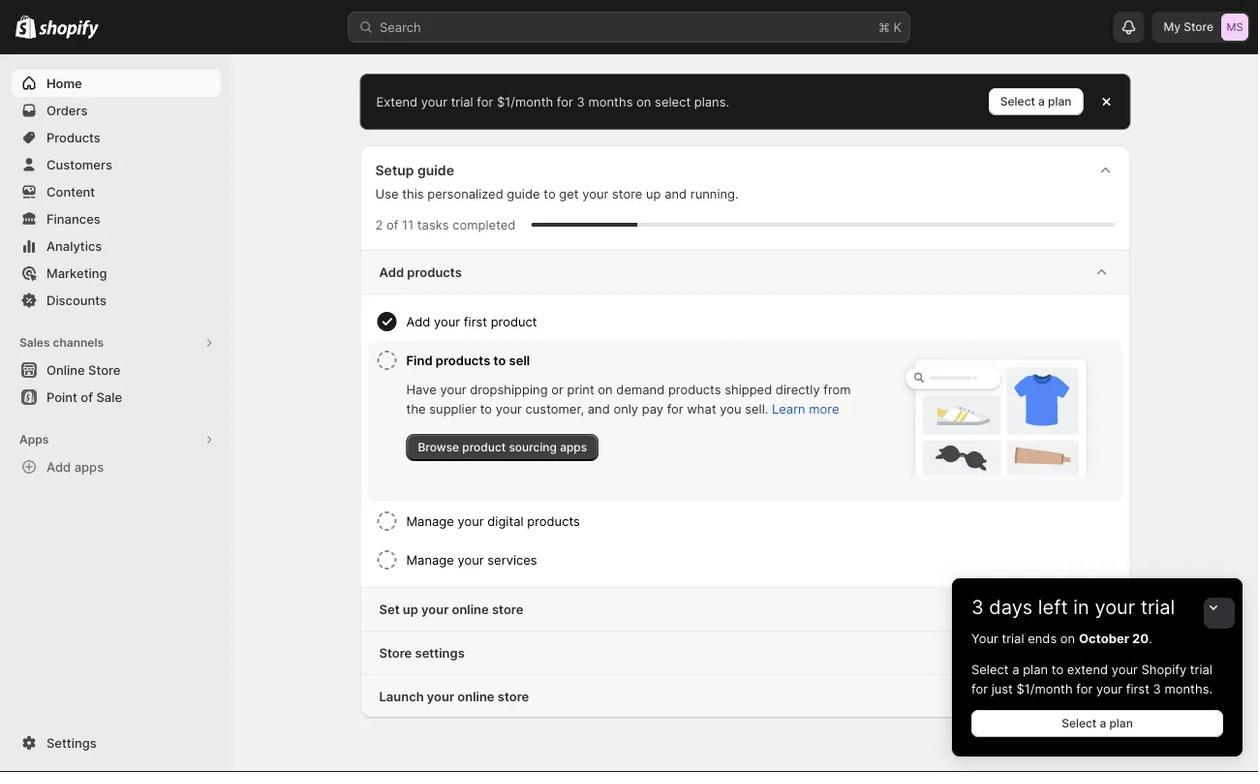 Task type: locate. For each thing, give the bounding box(es) containing it.
just
[[992, 681, 1013, 696]]

and
[[665, 186, 687, 201], [588, 401, 610, 416]]

0 horizontal spatial a
[[1013, 662, 1020, 677]]

1 manage from the top
[[406, 514, 454, 529]]

0 horizontal spatial on
[[598, 382, 613, 397]]

online down settings
[[458, 689, 495, 704]]

1 vertical spatial select
[[972, 662, 1009, 677]]

1 vertical spatial guide
[[507, 186, 540, 201]]

your left digital
[[458, 514, 484, 529]]

1 vertical spatial online
[[458, 689, 495, 704]]

manage for manage your digital products
[[406, 514, 454, 529]]

select a plan to extend your shopify trial for just $1/month for your first 3 months.
[[972, 662, 1213, 696]]

1 horizontal spatial apps
[[560, 440, 587, 454]]

2 vertical spatial store
[[498, 689, 529, 704]]

0 horizontal spatial $1/month
[[497, 94, 553, 109]]

on right the print
[[598, 382, 613, 397]]

0 vertical spatial store
[[1184, 20, 1214, 34]]

3 down shopify
[[1154, 681, 1162, 696]]

to
[[544, 186, 556, 201], [494, 353, 506, 368], [480, 401, 492, 416], [1052, 662, 1064, 677]]

trial right your
[[1002, 631, 1025, 646]]

on
[[637, 94, 652, 109], [598, 382, 613, 397], [1061, 631, 1076, 646]]

of right 2
[[387, 217, 399, 232]]

store up sale
[[88, 362, 121, 377]]

1 vertical spatial store
[[492, 602, 524, 617]]

add apps
[[47, 459, 104, 474]]

products right digital
[[527, 514, 580, 529]]

0 vertical spatial a
[[1039, 94, 1045, 109]]

1 vertical spatial a
[[1013, 662, 1020, 677]]

2 manage from the top
[[406, 552, 454, 567]]

0 vertical spatial manage
[[406, 514, 454, 529]]

have your dropshipping or print on demand products shipped directly from the supplier to your customer, and only pay for what you sell.
[[406, 382, 851, 416]]

up left running.
[[646, 186, 661, 201]]

0 horizontal spatial apps
[[74, 459, 104, 474]]

store inside launch your online store dropdown button
[[498, 689, 529, 704]]

products link
[[12, 124, 221, 151]]

to inside 'have your dropshipping or print on demand products shipped directly from the supplier to your customer, and only pay for what you sell.'
[[480, 401, 492, 416]]

manage your digital products
[[406, 514, 580, 529]]

1 horizontal spatial add
[[379, 265, 404, 280]]

months
[[589, 94, 633, 109]]

of left sale
[[81, 390, 93, 405]]

your inside launch your online store dropdown button
[[427, 689, 455, 704]]

content link
[[12, 178, 221, 205]]

3 days left in your trial
[[972, 595, 1176, 619]]

add your first product
[[406, 314, 537, 329]]

1 vertical spatial of
[[81, 390, 93, 405]]

apps right the sourcing
[[560, 440, 587, 454]]

a inside select a plan to extend your shopify trial for just $1/month for your first 3 months.
[[1013, 662, 1020, 677]]

0 horizontal spatial up
[[403, 602, 418, 617]]

manage your services button
[[406, 541, 1116, 579]]

shopify image
[[16, 15, 36, 39], [39, 20, 99, 39]]

1 horizontal spatial first
[[1127, 681, 1150, 696]]

2
[[375, 217, 383, 232]]

0 vertical spatial add
[[379, 265, 404, 280]]

finances link
[[12, 205, 221, 233]]

store inside the set up your online store 'dropdown button'
[[492, 602, 524, 617]]

online
[[452, 602, 489, 617], [458, 689, 495, 704]]

$1/month right just at the bottom right
[[1017, 681, 1073, 696]]

products up what
[[668, 382, 721, 397]]

0 horizontal spatial 3
[[577, 94, 585, 109]]

3 inside select a plan to extend your shopify trial for just $1/month for your first 3 months.
[[1154, 681, 1162, 696]]

apps down apps button
[[74, 459, 104, 474]]

first down shopify
[[1127, 681, 1150, 696]]

0 vertical spatial guide
[[418, 162, 454, 179]]

2 vertical spatial add
[[47, 459, 71, 474]]

0 vertical spatial up
[[646, 186, 661, 201]]

0 vertical spatial on
[[637, 94, 652, 109]]

get
[[559, 186, 579, 201]]

3 up your
[[972, 595, 984, 619]]

manage right mark manage your digital products as done icon
[[406, 514, 454, 529]]

1 horizontal spatial store
[[379, 645, 412, 660]]

add inside dropdown button
[[379, 265, 404, 280]]

1 horizontal spatial $1/month
[[1017, 681, 1073, 696]]

0 vertical spatial product
[[491, 314, 537, 329]]

2 vertical spatial 3
[[1154, 681, 1162, 696]]

of for sale
[[81, 390, 93, 405]]

your trial ends on october 20 .
[[972, 631, 1153, 646]]

apps
[[560, 440, 587, 454], [74, 459, 104, 474]]

for right pay
[[667, 401, 684, 416]]

up inside the set up your online store 'dropdown button'
[[403, 602, 418, 617]]

set up your online store button
[[360, 588, 1131, 631]]

to down dropshipping
[[480, 401, 492, 416]]

1 horizontal spatial and
[[665, 186, 687, 201]]

running.
[[691, 186, 739, 201]]

0 horizontal spatial guide
[[418, 162, 454, 179]]

1 vertical spatial apps
[[74, 459, 104, 474]]

manage for manage your services
[[406, 552, 454, 567]]

online down manage your services
[[452, 602, 489, 617]]

for
[[477, 94, 494, 109], [557, 94, 573, 109], [667, 401, 684, 416], [972, 681, 988, 696], [1077, 681, 1093, 696]]

1 vertical spatial plan
[[1023, 662, 1048, 677]]

to left extend
[[1052, 662, 1064, 677]]

product up sell
[[491, 314, 537, 329]]

sales channels
[[19, 336, 104, 350]]

browse product sourcing apps
[[418, 440, 587, 454]]

store inside dropdown button
[[379, 645, 412, 660]]

0 horizontal spatial and
[[588, 401, 610, 416]]

0 vertical spatial $1/month
[[497, 94, 553, 109]]

0 horizontal spatial add
[[47, 459, 71, 474]]

up
[[646, 186, 661, 201], [403, 602, 418, 617]]

on left select
[[637, 94, 652, 109]]

select a plan inside 3 days left in your trial element
[[1062, 717, 1133, 731]]

store
[[1184, 20, 1214, 34], [88, 362, 121, 377], [379, 645, 412, 660]]

0 vertical spatial apps
[[560, 440, 587, 454]]

first up find products to sell
[[464, 314, 487, 329]]

1 vertical spatial product
[[462, 440, 506, 454]]

2 horizontal spatial store
[[1184, 20, 1214, 34]]

0 vertical spatial first
[[464, 314, 487, 329]]

your inside add your first product "dropdown button"
[[434, 314, 460, 329]]

your left the services
[[458, 552, 484, 567]]

completed
[[453, 217, 516, 232]]

1 vertical spatial add
[[406, 314, 431, 329]]

guide up this
[[418, 162, 454, 179]]

launch your online store button
[[360, 675, 1131, 718]]

2 horizontal spatial add
[[406, 314, 431, 329]]

trial
[[451, 94, 474, 109], [1141, 595, 1176, 619], [1002, 631, 1025, 646], [1191, 662, 1213, 677]]

extend
[[1068, 662, 1109, 677]]

to left sell
[[494, 353, 506, 368]]

add down apps
[[47, 459, 71, 474]]

0 horizontal spatial first
[[464, 314, 487, 329]]

select inside select a plan to extend your shopify trial for just $1/month for your first 3 months.
[[972, 662, 1009, 677]]

or
[[552, 382, 564, 397]]

customer,
[[526, 401, 584, 416]]

1 vertical spatial $1/month
[[1017, 681, 1073, 696]]

first
[[464, 314, 487, 329], [1127, 681, 1150, 696]]

1 horizontal spatial 3
[[972, 595, 984, 619]]

for left months on the top
[[557, 94, 573, 109]]

0 horizontal spatial store
[[88, 362, 121, 377]]

1 vertical spatial first
[[1127, 681, 1150, 696]]

0 vertical spatial select a plan
[[1001, 94, 1072, 109]]

3 days left in your trial button
[[952, 578, 1243, 619]]

2 vertical spatial select
[[1062, 717, 1097, 731]]

$1/month
[[497, 94, 553, 109], [1017, 681, 1073, 696]]

to inside select a plan to extend your shopify trial for just $1/month for your first 3 months.
[[1052, 662, 1064, 677]]

store settings
[[379, 645, 465, 660]]

dropshipping
[[470, 382, 548, 397]]

0 vertical spatial and
[[665, 186, 687, 201]]

your
[[421, 94, 448, 109], [582, 186, 609, 201], [434, 314, 460, 329], [440, 382, 467, 397], [496, 401, 522, 416], [458, 514, 484, 529], [458, 552, 484, 567], [1095, 595, 1136, 619], [422, 602, 449, 617], [1112, 662, 1138, 677], [1097, 681, 1123, 696], [427, 689, 455, 704]]

0 vertical spatial online
[[452, 602, 489, 617]]

directly
[[776, 382, 820, 397]]

on inside 3 days left in your trial element
[[1061, 631, 1076, 646]]

your up supplier
[[440, 382, 467, 397]]

add for add your first product
[[406, 314, 431, 329]]

add
[[379, 265, 404, 280], [406, 314, 431, 329], [47, 459, 71, 474]]

0 horizontal spatial of
[[81, 390, 93, 405]]

product
[[491, 314, 537, 329], [462, 440, 506, 454]]

and down the print
[[588, 401, 610, 416]]

store up launch
[[379, 645, 412, 660]]

2 vertical spatial on
[[1061, 631, 1076, 646]]

product right browse
[[462, 440, 506, 454]]

guide
[[418, 162, 454, 179], [507, 186, 540, 201]]

trial up .
[[1141, 595, 1176, 619]]

days
[[990, 595, 1033, 619]]

products
[[407, 265, 462, 280], [436, 353, 491, 368], [668, 382, 721, 397], [527, 514, 580, 529]]

1 vertical spatial store
[[88, 362, 121, 377]]

3 left months on the top
[[577, 94, 585, 109]]

on right ends
[[1061, 631, 1076, 646]]

and left running.
[[665, 186, 687, 201]]

up right set
[[403, 602, 418, 617]]

add down 2
[[379, 265, 404, 280]]

1 vertical spatial and
[[588, 401, 610, 416]]

your up find products to sell
[[434, 314, 460, 329]]

online inside dropdown button
[[458, 689, 495, 704]]

plan
[[1048, 94, 1072, 109], [1023, 662, 1048, 677], [1110, 717, 1133, 731]]

select
[[1001, 94, 1036, 109], [972, 662, 1009, 677], [1062, 717, 1097, 731]]

your
[[972, 631, 999, 646]]

of inside button
[[81, 390, 93, 405]]

manage right mark manage your services as done icon
[[406, 552, 454, 567]]

for left just at the bottom right
[[972, 681, 988, 696]]

2 vertical spatial a
[[1100, 717, 1107, 731]]

1 vertical spatial on
[[598, 382, 613, 397]]

1 vertical spatial manage
[[406, 552, 454, 567]]

3
[[577, 94, 585, 109], [972, 595, 984, 619], [1154, 681, 1162, 696]]

select a plan
[[1001, 94, 1072, 109], [1062, 717, 1133, 731]]

0 horizontal spatial shopify image
[[16, 15, 36, 39]]

october
[[1079, 631, 1130, 646]]

your up "october"
[[1095, 595, 1136, 619]]

tasks
[[417, 217, 449, 232]]

1 vertical spatial 3
[[972, 595, 984, 619]]

0 vertical spatial plan
[[1048, 94, 1072, 109]]

1 horizontal spatial of
[[387, 217, 399, 232]]

0 vertical spatial of
[[387, 217, 399, 232]]

2 vertical spatial store
[[379, 645, 412, 660]]

1 vertical spatial select a plan link
[[972, 710, 1224, 737]]

mark manage your services as done image
[[375, 548, 399, 572]]

online store
[[47, 362, 121, 377]]

have
[[406, 382, 437, 397]]

store inside button
[[88, 362, 121, 377]]

add inside button
[[47, 459, 71, 474]]

online store button
[[0, 357, 233, 384]]

add apps button
[[12, 453, 221, 481]]

$1/month left months on the top
[[497, 94, 553, 109]]

add for add products
[[379, 265, 404, 280]]

your right launch
[[427, 689, 455, 704]]

store right my
[[1184, 20, 1214, 34]]

marketing
[[47, 265, 107, 281]]

add inside "dropdown button"
[[406, 314, 431, 329]]

trial up the months.
[[1191, 662, 1213, 677]]

trial inside select a plan to extend your shopify trial for just $1/month for your first 3 months.
[[1191, 662, 1213, 677]]

a
[[1039, 94, 1045, 109], [1013, 662, 1020, 677], [1100, 717, 1107, 731]]

online
[[47, 362, 85, 377]]

1 horizontal spatial guide
[[507, 186, 540, 201]]

the
[[406, 401, 426, 416]]

home link
[[12, 70, 221, 97]]

1 horizontal spatial a
[[1039, 94, 1045, 109]]

add up find
[[406, 314, 431, 329]]

1 vertical spatial select a plan
[[1062, 717, 1133, 731]]

2 horizontal spatial on
[[1061, 631, 1076, 646]]

1 horizontal spatial shopify image
[[39, 20, 99, 39]]

more
[[809, 401, 840, 416]]

2 horizontal spatial a
[[1100, 717, 1107, 731]]

1 vertical spatial up
[[403, 602, 418, 617]]

your up settings
[[422, 602, 449, 617]]

select a plan link inside 3 days left in your trial element
[[972, 710, 1224, 737]]

your right the extend
[[421, 94, 448, 109]]

2 horizontal spatial 3
[[1154, 681, 1162, 696]]

2 of 11 tasks completed
[[375, 217, 516, 232]]

guide left get
[[507, 186, 540, 201]]



Task type: describe. For each thing, give the bounding box(es) containing it.
a for the top select a plan link
[[1039, 94, 1045, 109]]

shipped
[[725, 382, 772, 397]]

search
[[380, 19, 421, 34]]

apps button
[[12, 426, 221, 453]]

find products to sell element
[[406, 380, 868, 461]]

print
[[567, 382, 595, 397]]

point of sale
[[47, 390, 122, 405]]

my
[[1164, 20, 1181, 34]]

store settings button
[[360, 632, 1131, 674]]

set
[[379, 602, 400, 617]]

20
[[1133, 631, 1149, 646]]

first inside "dropdown button"
[[464, 314, 487, 329]]

k
[[894, 19, 902, 34]]

launch your online store
[[379, 689, 529, 704]]

mark find products to sell as done image
[[375, 349, 399, 372]]

0 vertical spatial 3
[[577, 94, 585, 109]]

this
[[402, 186, 424, 201]]

sales
[[19, 336, 50, 350]]

from
[[824, 382, 851, 397]]

products
[[47, 130, 101, 145]]

3 inside dropdown button
[[972, 595, 984, 619]]

a for select a plan link in 3 days left in your trial element
[[1100, 717, 1107, 731]]

find products to sell
[[406, 353, 530, 368]]

pay
[[642, 401, 664, 416]]

products inside 'have your dropshipping or print on demand products shipped directly from the supplier to your customer, and only pay for what you sell.'
[[668, 382, 721, 397]]

orders
[[47, 103, 88, 118]]

your down 20 on the bottom
[[1112, 662, 1138, 677]]

for right the extend
[[477, 94, 494, 109]]

to left get
[[544, 186, 556, 201]]

your down extend
[[1097, 681, 1123, 696]]

services
[[488, 552, 537, 567]]

apps
[[19, 433, 49, 447]]

0 vertical spatial store
[[612, 186, 643, 201]]

apps inside find products to sell element
[[560, 440, 587, 454]]

shopify
[[1142, 662, 1187, 677]]

settings
[[415, 645, 465, 660]]

my store
[[1164, 20, 1214, 34]]

1 horizontal spatial up
[[646, 186, 661, 201]]

trial inside 3 days left in your trial dropdown button
[[1141, 595, 1176, 619]]

your inside manage your services dropdown button
[[458, 552, 484, 567]]

trial right the extend
[[451, 94, 474, 109]]

$1/month inside select a plan to extend your shopify trial for just $1/month for your first 3 months.
[[1017, 681, 1073, 696]]

learn more link
[[772, 401, 840, 416]]

your down dropshipping
[[496, 401, 522, 416]]

find products to sell button
[[406, 341, 868, 380]]

browse
[[418, 440, 459, 454]]

point of sale button
[[0, 384, 233, 411]]

your inside the set up your online store 'dropdown button'
[[422, 602, 449, 617]]

manage your services
[[406, 552, 537, 567]]

sales channels button
[[12, 329, 221, 357]]

product inside "dropdown button"
[[491, 314, 537, 329]]

content
[[47, 184, 95, 199]]

store for online store
[[88, 362, 121, 377]]

add products button
[[360, 251, 1131, 294]]

discounts
[[47, 293, 107, 308]]

add products
[[379, 265, 462, 280]]

manage your digital products button
[[406, 502, 1116, 541]]

your inside "manage your digital products" dropdown button
[[458, 514, 484, 529]]

add for add apps
[[47, 459, 71, 474]]

channels
[[53, 336, 104, 350]]

sale
[[96, 390, 122, 405]]

3 days left in your trial element
[[952, 629, 1243, 757]]

point
[[47, 390, 77, 405]]

find
[[406, 353, 433, 368]]

11
[[402, 217, 414, 232]]

0 vertical spatial select
[[1001, 94, 1036, 109]]

use
[[375, 186, 399, 201]]

digital
[[488, 514, 524, 529]]

extend your trial for $1/month for 3 months on select plans.
[[376, 94, 730, 109]]

left
[[1039, 595, 1068, 619]]

my store image
[[1222, 14, 1249, 41]]

analytics link
[[12, 233, 221, 260]]

1 horizontal spatial on
[[637, 94, 652, 109]]

to inside dropdown button
[[494, 353, 506, 368]]

learn
[[772, 401, 806, 416]]

your inside 3 days left in your trial dropdown button
[[1095, 595, 1136, 619]]

browse product sourcing apps button
[[406, 434, 599, 461]]

online store link
[[12, 357, 221, 384]]

setup
[[375, 162, 414, 179]]

in
[[1074, 595, 1090, 619]]

your right get
[[582, 186, 609, 201]]

products down add your first product
[[436, 353, 491, 368]]

.
[[1149, 631, 1153, 646]]

use this personalized guide to get your store up and running.
[[375, 186, 739, 201]]

setup guide
[[375, 162, 454, 179]]

settings
[[47, 735, 97, 750]]

plan inside select a plan to extend your shopify trial for just $1/month for your first 3 months.
[[1023, 662, 1048, 677]]

customers
[[47, 157, 112, 172]]

on inside 'have your dropshipping or print on demand products shipped directly from the supplier to your customer, and only pay for what you sell.'
[[598, 382, 613, 397]]

settings link
[[12, 730, 221, 757]]

0 vertical spatial select a plan link
[[989, 88, 1084, 115]]

home
[[47, 76, 82, 91]]

⌘ k
[[879, 19, 902, 34]]

you
[[720, 401, 742, 416]]

marketing link
[[12, 260, 221, 287]]

of for 11
[[387, 217, 399, 232]]

select
[[655, 94, 691, 109]]

extend
[[376, 94, 418, 109]]

sell.
[[745, 401, 769, 416]]

for inside 'have your dropshipping or print on demand products shipped directly from the supplier to your customer, and only pay for what you sell.'
[[667, 401, 684, 416]]

finances
[[47, 211, 101, 226]]

and inside 'have your dropshipping or print on demand products shipped directly from the supplier to your customer, and only pay for what you sell.'
[[588, 401, 610, 416]]

sell
[[509, 353, 530, 368]]

plans.
[[694, 94, 730, 109]]

orders link
[[12, 97, 221, 124]]

2 vertical spatial plan
[[1110, 717, 1133, 731]]

only
[[614, 401, 639, 416]]

online inside 'dropdown button'
[[452, 602, 489, 617]]

store for my store
[[1184, 20, 1214, 34]]

⌘
[[879, 19, 890, 34]]

mark manage your digital products as done image
[[375, 510, 399, 533]]

learn more
[[772, 401, 840, 416]]

first inside select a plan to extend your shopify trial for just $1/month for your first 3 months.
[[1127, 681, 1150, 696]]

for down extend
[[1077, 681, 1093, 696]]

launch
[[379, 689, 424, 704]]

products down 'tasks'
[[407, 265, 462, 280]]

discounts link
[[12, 287, 221, 314]]

customers link
[[12, 151, 221, 178]]

personalized
[[428, 186, 504, 201]]

product inside button
[[462, 440, 506, 454]]

analytics
[[47, 238, 102, 253]]



Task type: vqa. For each thing, say whether or not it's contained in the screenshot.
UP inside dropdown button
yes



